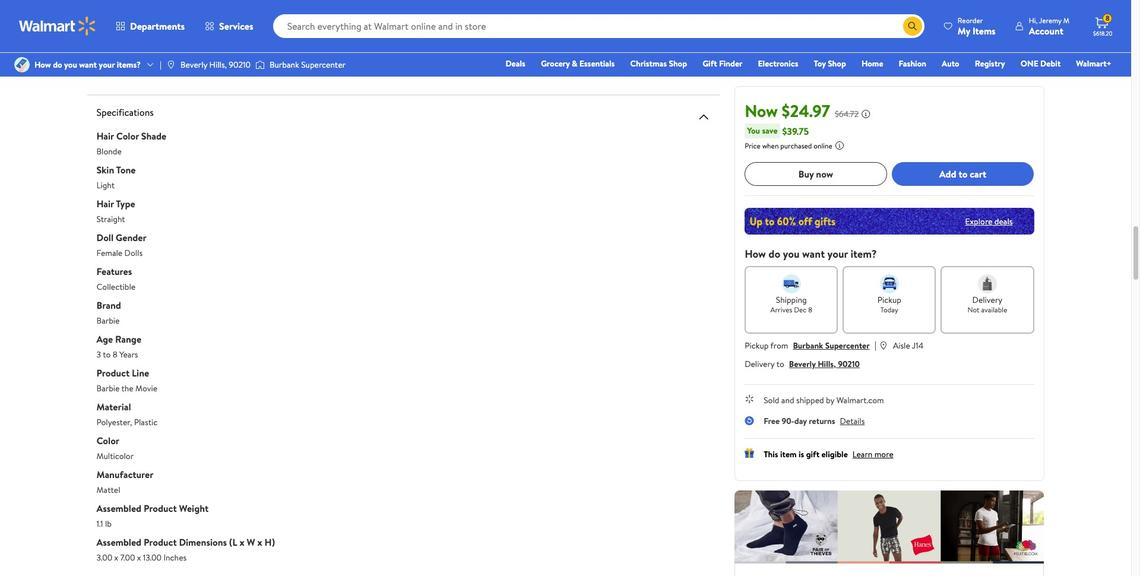 Task type: vqa. For each thing, say whether or not it's contained in the screenshot.


Task type: locate. For each thing, give the bounding box(es) containing it.
pickup
[[878, 294, 902, 306], [745, 340, 769, 352]]

2 horizontal spatial to
[[959, 167, 968, 180]]

|
[[160, 59, 161, 71], [875, 339, 877, 352]]

0 horizontal spatial  image
[[14, 57, 30, 72]]

movie
[[135, 383, 157, 394]]

manufacturer
[[97, 468, 153, 481]]

price when purchased online
[[745, 141, 833, 151]]

1 vertical spatial burbank
[[793, 340, 823, 352]]

1 horizontal spatial  image
[[166, 60, 176, 69]]

is
[[799, 448, 804, 460]]

0 vertical spatial beverly
[[180, 59, 207, 71]]

delivery inside delivery not available
[[973, 294, 1003, 306]]

pickup down intent image for pickup
[[878, 294, 902, 306]]

now
[[816, 167, 833, 180]]

hair up blonde
[[97, 129, 114, 143]]

1 vertical spatial 8
[[809, 305, 813, 315]]

1 horizontal spatial how
[[745, 247, 766, 261]]

up to sixty percent off deals. shop now. image
[[745, 208, 1034, 235]]

to right 3 at the bottom of the page
[[103, 349, 111, 361]]

christmas shop link
[[625, 57, 693, 70]]

delivery for not
[[973, 294, 1003, 306]]

jeremy
[[1039, 15, 1062, 25]]

0 vertical spatial how
[[34, 59, 51, 71]]

1 vertical spatial your
[[828, 247, 848, 261]]

8 inside 8 $618.20
[[1106, 13, 1110, 23]]

returns
[[809, 415, 835, 427]]

0 horizontal spatial shop
[[669, 58, 687, 69]]

1 horizontal spatial beverly
[[789, 358, 816, 370]]

1 horizontal spatial hills,
[[818, 358, 836, 370]]

 image
[[255, 59, 265, 71]]

to for delivery
[[777, 358, 785, 370]]

1 horizontal spatial want
[[802, 247, 825, 261]]

1 vertical spatial beverly
[[789, 358, 816, 370]]

8 inside shipping arrives dec 8
[[809, 305, 813, 315]]

pickup left from
[[745, 340, 769, 352]]

do up shipping in the right bottom of the page
[[769, 247, 781, 261]]

online
[[814, 141, 833, 151]]

free
[[764, 415, 780, 427]]

now
[[745, 99, 778, 122]]

2 barbie from the top
[[97, 383, 120, 394]]

0 horizontal spatial 90210
[[229, 59, 251, 71]]

0 horizontal spatial your
[[99, 59, 115, 71]]

1 vertical spatial delivery
[[745, 358, 775, 370]]

want left item?
[[802, 247, 825, 261]]

1 vertical spatial 90210
[[838, 358, 860, 370]]

skin
[[97, 163, 114, 176]]

christmas
[[630, 58, 667, 69]]

to left cart
[[959, 167, 968, 180]]

0 horizontal spatial supercenter
[[301, 59, 346, 71]]

j14
[[912, 340, 924, 352]]

1 vertical spatial hills,
[[818, 358, 836, 370]]

burbank inside pickup from burbank supercenter |
[[793, 340, 823, 352]]

day
[[795, 415, 807, 427]]

x right 'w'
[[257, 536, 262, 549]]

see
[[379, 57, 394, 70]]

1 shop from the left
[[669, 58, 687, 69]]

barbie up material
[[97, 383, 120, 394]]

1 hair from the top
[[97, 129, 114, 143]]

hi,
[[1029, 15, 1038, 25]]

2 hair from the top
[[97, 197, 114, 210]]

2 vertical spatial 8
[[113, 349, 117, 361]]

items
[[973, 24, 996, 37]]

1 vertical spatial barbie
[[97, 383, 120, 394]]

0 horizontal spatial hills,
[[209, 59, 227, 71]]

 image down departments
[[166, 60, 176, 69]]

your left "items?"
[[99, 59, 115, 71]]

want for items?
[[79, 59, 97, 71]]

90210 down services
[[229, 59, 251, 71]]

0 horizontal spatial 8
[[113, 349, 117, 361]]

your
[[99, 59, 115, 71], [828, 247, 848, 261]]

electronics
[[758, 58, 799, 69]]

beverly hills, 90210 button
[[789, 358, 860, 370]]

you up intent image for shipping at the right of the page
[[783, 247, 800, 261]]

explore deals
[[965, 215, 1013, 227]]

color down specifications
[[116, 129, 139, 143]]

0 horizontal spatial do
[[53, 59, 62, 71]]

(l
[[229, 536, 237, 549]]

| left aisle
[[875, 339, 877, 352]]

line
[[132, 366, 149, 380]]

gifting made easy image
[[745, 448, 754, 458]]

1 horizontal spatial shop
[[828, 58, 846, 69]]

1 horizontal spatial you
[[783, 247, 800, 261]]

1 horizontal spatial delivery
[[973, 294, 1003, 306]]

sold and shipped by walmart.com
[[764, 394, 884, 406]]

1 vertical spatial |
[[875, 339, 877, 352]]

specifications image
[[697, 110, 711, 124]]

do down walmart image
[[53, 59, 62, 71]]

want left "items?"
[[79, 59, 97, 71]]

shop right christmas
[[669, 58, 687, 69]]

gift finder link
[[697, 57, 748, 70]]

90210
[[229, 59, 251, 71], [838, 358, 860, 370]]

shop
[[669, 58, 687, 69], [828, 58, 846, 69]]

from
[[771, 340, 788, 352]]

1.1
[[97, 518, 103, 530]]

hills, down services popup button at the top left of the page
[[209, 59, 227, 71]]

age
[[97, 333, 113, 346]]

product
[[97, 366, 130, 380], [144, 502, 177, 515], [144, 536, 177, 549]]

grocery & essentials link
[[536, 57, 620, 70]]

to down from
[[777, 358, 785, 370]]

shop right toy
[[828, 58, 846, 69]]

 image down walmart image
[[14, 57, 30, 72]]

burbank
[[270, 59, 299, 71], [793, 340, 823, 352]]

your for items?
[[99, 59, 115, 71]]

3.00
[[97, 552, 112, 564]]

hi, jeremy m account
[[1029, 15, 1070, 37]]

8
[[1106, 13, 1110, 23], [809, 305, 813, 315], [113, 349, 117, 361]]

intent image for delivery image
[[978, 274, 997, 293]]

to inside button
[[959, 167, 968, 180]]

assembled up 7.00 on the bottom left
[[97, 536, 141, 549]]

pickup inside pickup from burbank supercenter |
[[745, 340, 769, 352]]

0 horizontal spatial delivery
[[745, 358, 775, 370]]

do for how do you want your item?
[[769, 247, 781, 261]]

gender
[[116, 231, 147, 244]]

0 vertical spatial pickup
[[878, 294, 902, 306]]

grocery
[[541, 58, 570, 69]]

0 vertical spatial 8
[[1106, 13, 1110, 23]]

buy now
[[799, 167, 833, 180]]

1 vertical spatial hair
[[97, 197, 114, 210]]

product up the
[[97, 366, 130, 380]]

 image
[[14, 57, 30, 72], [166, 60, 176, 69]]

1 horizontal spatial 90210
[[838, 358, 860, 370]]

details
[[840, 415, 865, 427]]

0 horizontal spatial how
[[34, 59, 51, 71]]

1 horizontal spatial supercenter
[[825, 340, 870, 352]]

0 vertical spatial hills,
[[209, 59, 227, 71]]

1 vertical spatial assembled
[[97, 536, 141, 549]]

do for how do you want your items?
[[53, 59, 62, 71]]

0 vertical spatial do
[[53, 59, 62, 71]]

pickup today
[[878, 294, 902, 315]]

price
[[745, 141, 761, 151]]

0 horizontal spatial to
[[103, 349, 111, 361]]

account
[[1029, 24, 1064, 37]]

delivery not available
[[968, 294, 1008, 315]]

0 vertical spatial hair
[[97, 129, 114, 143]]

cart
[[970, 167, 987, 180]]

to for add
[[959, 167, 968, 180]]

buy now button
[[745, 162, 887, 186]]

0 horizontal spatial you
[[64, 59, 77, 71]]

1 vertical spatial how
[[745, 247, 766, 261]]

delivery down from
[[745, 358, 775, 370]]

gift
[[806, 448, 820, 460]]

0 horizontal spatial want
[[79, 59, 97, 71]]

0 vertical spatial barbie
[[97, 315, 120, 327]]

hills, down burbank supercenter button
[[818, 358, 836, 370]]

delivery for to
[[745, 358, 775, 370]]

0 vertical spatial want
[[79, 59, 97, 71]]

8 right dec
[[809, 305, 813, 315]]

0 horizontal spatial beverly
[[180, 59, 207, 71]]

departments button
[[106, 12, 195, 40]]

reorder
[[958, 15, 983, 25]]

0 horizontal spatial |
[[160, 59, 161, 71]]

1 horizontal spatial pickup
[[878, 294, 902, 306]]

 image for beverly
[[166, 60, 176, 69]]

learn more button
[[853, 448, 894, 460]]

toy shop link
[[809, 57, 852, 70]]

1 horizontal spatial do
[[769, 247, 781, 261]]

assembled up lb
[[97, 502, 141, 515]]

8 up $618.20
[[1106, 13, 1110, 23]]

walmart+
[[1077, 58, 1112, 69]]

x
[[240, 536, 244, 549], [257, 536, 262, 549], [114, 552, 118, 564], [137, 552, 141, 564]]

delivery down intent image for delivery
[[973, 294, 1003, 306]]

barbie
[[97, 315, 120, 327], [97, 383, 120, 394]]

pickup for pickup from burbank supercenter |
[[745, 340, 769, 352]]

1 horizontal spatial to
[[777, 358, 785, 370]]

1 horizontal spatial your
[[828, 247, 848, 261]]

0 vertical spatial assembled
[[97, 502, 141, 515]]

beverly down services popup button at the top left of the page
[[180, 59, 207, 71]]

beverly down pickup from burbank supercenter |
[[789, 358, 816, 370]]

my
[[958, 24, 971, 37]]

shade
[[141, 129, 166, 143]]

add to cart
[[940, 167, 987, 180]]

x right 7.00 on the bottom left
[[137, 552, 141, 564]]

grocery & essentials
[[541, 58, 615, 69]]

1 vertical spatial want
[[802, 247, 825, 261]]

add to cart button
[[892, 162, 1034, 186]]

supercenter inside pickup from burbank supercenter |
[[825, 340, 870, 352]]

color up multicolor
[[97, 434, 119, 447]]

explore
[[965, 215, 993, 227]]

hair up the straight
[[97, 197, 114, 210]]

lb
[[105, 518, 112, 530]]

arrives
[[771, 305, 793, 315]]

2 shop from the left
[[828, 58, 846, 69]]

1 vertical spatial pickup
[[745, 340, 769, 352]]

your for item?
[[828, 247, 848, 261]]

you down walmart image
[[64, 59, 77, 71]]

product left weight
[[144, 502, 177, 515]]

toy
[[814, 58, 826, 69]]

90210 down burbank supercenter button
[[838, 358, 860, 370]]

walmart+ link
[[1071, 57, 1117, 70]]

want
[[79, 59, 97, 71], [802, 247, 825, 261]]

shop for toy shop
[[828, 58, 846, 69]]

0 horizontal spatial pickup
[[745, 340, 769, 352]]

beverly hills, 90210
[[180, 59, 251, 71]]

your left item?
[[828, 247, 848, 261]]

hair
[[97, 129, 114, 143], [97, 197, 114, 210]]

0 vertical spatial delivery
[[973, 294, 1003, 306]]

8 left years
[[113, 349, 117, 361]]

1 horizontal spatial burbank
[[793, 340, 823, 352]]

1 vertical spatial do
[[769, 247, 781, 261]]

tone
[[116, 163, 136, 176]]

product up 13.00
[[144, 536, 177, 549]]

dimensions
[[179, 536, 227, 549]]

0 vertical spatial you
[[64, 59, 77, 71]]

1 vertical spatial you
[[783, 247, 800, 261]]

2 horizontal spatial 8
[[1106, 13, 1110, 23]]

beverly
[[180, 59, 207, 71], [789, 358, 816, 370]]

| right "items?"
[[160, 59, 161, 71]]

how for how do you want your item?
[[745, 247, 766, 261]]

Search search field
[[273, 14, 925, 38]]

0 horizontal spatial burbank
[[270, 59, 299, 71]]

assembled
[[97, 502, 141, 515], [97, 536, 141, 549]]

0 vertical spatial your
[[99, 59, 115, 71]]

barbie down brand
[[97, 315, 120, 327]]

1 horizontal spatial 8
[[809, 305, 813, 315]]

1 vertical spatial supercenter
[[825, 340, 870, 352]]



Task type: describe. For each thing, give the bounding box(es) containing it.
years
[[119, 349, 138, 361]]

shipping
[[776, 294, 807, 306]]

features
[[97, 265, 132, 278]]

pickup from burbank supercenter |
[[745, 339, 877, 352]]

2 assembled from the top
[[97, 536, 141, 549]]

to inside hair color shade blonde skin tone light hair type straight doll gender female dolls features collectible brand barbie age range 3 to 8 years product line barbie the movie material polyester, plastic color multicolor manufacturer mattel assembled product weight 1.1 lb assembled product dimensions (l x w x h) 3.00 x 7.00 x 13.00 inches
[[103, 349, 111, 361]]

female
[[97, 247, 123, 259]]

$618.20
[[1094, 29, 1113, 37]]

you for how do you want your item?
[[783, 247, 800, 261]]

by
[[826, 394, 835, 406]]

one
[[1021, 58, 1039, 69]]

search icon image
[[908, 21, 918, 31]]

x left 7.00 on the bottom left
[[114, 552, 118, 564]]

electronics link
[[753, 57, 804, 70]]

free 90-day returns details
[[764, 415, 865, 427]]

0 vertical spatial 90210
[[229, 59, 251, 71]]

you for how do you want your items?
[[64, 59, 77, 71]]

Walmart Site-Wide search field
[[273, 14, 925, 38]]

registry
[[975, 58, 1005, 69]]

plastic
[[134, 416, 158, 428]]

essentials
[[580, 58, 615, 69]]

items?
[[117, 59, 141, 71]]

you save $39.75
[[747, 124, 809, 138]]

see more
[[379, 57, 419, 70]]

buy
[[799, 167, 814, 180]]

1 assembled from the top
[[97, 502, 141, 515]]

finder
[[719, 58, 743, 69]]

you
[[747, 125, 760, 137]]

$24.97
[[782, 99, 830, 122]]

light
[[97, 179, 115, 191]]

aisle j14
[[893, 340, 924, 352]]

eligible
[[822, 448, 848, 460]]

see more button
[[97, 52, 711, 75]]

&
[[572, 58, 578, 69]]

item
[[780, 448, 797, 460]]

inches
[[164, 552, 187, 564]]

now $24.97
[[745, 99, 830, 122]]

8 inside hair color shade blonde skin tone light hair type straight doll gender female dolls features collectible brand barbie age range 3 to 8 years product line barbie the movie material polyester, plastic color multicolor manufacturer mattel assembled product weight 1.1 lb assembled product dimensions (l x w x h) 3.00 x 7.00 x 13.00 inches
[[113, 349, 117, 361]]

material
[[97, 400, 131, 413]]

toy shop
[[814, 58, 846, 69]]

today
[[881, 305, 899, 315]]

the
[[121, 383, 133, 394]]

mattel
[[97, 484, 120, 496]]

0 vertical spatial burbank
[[270, 59, 299, 71]]

1 vertical spatial product
[[144, 502, 177, 515]]

collectible
[[97, 281, 135, 293]]

deals
[[995, 215, 1013, 227]]

learn more about strikethrough prices image
[[861, 109, 871, 119]]

this
[[764, 448, 778, 460]]

x right (l
[[240, 536, 244, 549]]

legal information image
[[835, 141, 845, 150]]

more
[[397, 57, 419, 70]]

gift finder
[[703, 58, 743, 69]]

one debit
[[1021, 58, 1061, 69]]

purchased
[[781, 141, 812, 151]]

w
[[247, 536, 255, 549]]

how do you want your item?
[[745, 247, 877, 261]]

aisle
[[893, 340, 910, 352]]

1 vertical spatial color
[[97, 434, 119, 447]]

when
[[762, 141, 779, 151]]

weight
[[179, 502, 209, 515]]

how for how do you want your items?
[[34, 59, 51, 71]]

1 horizontal spatial |
[[875, 339, 877, 352]]

straight
[[97, 213, 125, 225]]

intent image for shipping image
[[782, 274, 801, 293]]

polyester,
[[97, 416, 132, 428]]

brand
[[97, 299, 121, 312]]

shipped
[[797, 394, 824, 406]]

fashion
[[899, 58, 927, 69]]

add
[[940, 167, 957, 180]]

0 vertical spatial color
[[116, 129, 139, 143]]

home link
[[856, 57, 889, 70]]

shipping arrives dec 8
[[771, 294, 813, 315]]

delivery to beverly hills, 90210
[[745, 358, 860, 370]]

0 vertical spatial supercenter
[[301, 59, 346, 71]]

90-
[[782, 415, 795, 427]]

7.00
[[120, 552, 135, 564]]

walmart.com
[[837, 394, 884, 406]]

explore deals link
[[961, 211, 1018, 232]]

how do you want your items?
[[34, 59, 141, 71]]

pickup for pickup today
[[878, 294, 902, 306]]

13.00
[[143, 552, 162, 564]]

0 vertical spatial |
[[160, 59, 161, 71]]

blonde
[[97, 146, 122, 157]]

burbank supercenter
[[270, 59, 346, 71]]

fashion link
[[894, 57, 932, 70]]

 image for how
[[14, 57, 30, 72]]

specifications
[[97, 106, 154, 119]]

8 $618.20
[[1094, 13, 1113, 37]]

h)
[[265, 536, 275, 549]]

item?
[[851, 247, 877, 261]]

walmart image
[[19, 17, 96, 36]]

2 vertical spatial product
[[144, 536, 177, 549]]

reorder my items
[[958, 15, 996, 37]]

1 barbie from the top
[[97, 315, 120, 327]]

intent image for pickup image
[[880, 274, 899, 293]]

0 vertical spatial product
[[97, 366, 130, 380]]

auto
[[942, 58, 960, 69]]

and
[[782, 394, 795, 406]]

want for item?
[[802, 247, 825, 261]]

type
[[116, 197, 135, 210]]

shop for christmas shop
[[669, 58, 687, 69]]

range
[[115, 333, 141, 346]]

deals link
[[500, 57, 531, 70]]

this item is gift eligible learn more
[[764, 448, 894, 460]]



